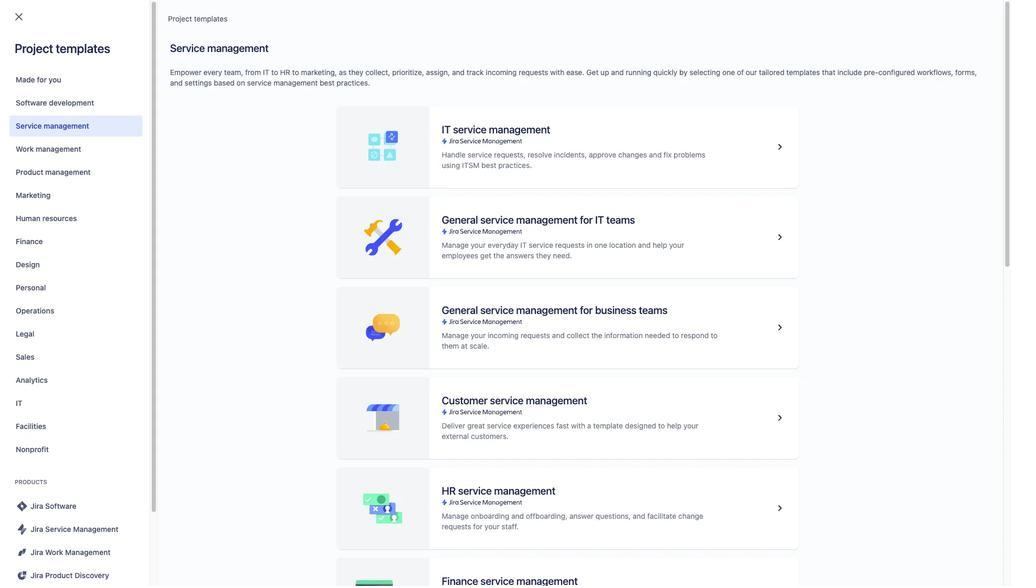 Task type: describe. For each thing, give the bounding box(es) containing it.
offboarding,
[[526, 512, 568, 521]]

service management button
[[9, 116, 142, 137]]

work inside button
[[16, 144, 34, 153]]

on
[[237, 78, 245, 87]]

with inside the deliver great service experiences fast with a template designed to help your external customers.
[[572, 421, 586, 430]]

teams for general service management for business teams
[[639, 304, 668, 316]]

sales button
[[9, 347, 142, 368]]

designed
[[626, 421, 657, 430]]

your for customer service management
[[684, 421, 699, 430]]

nonprofit
[[16, 445, 49, 454]]

staff.
[[502, 522, 519, 531]]

jira for jira product discovery button
[[30, 571, 43, 580]]

it up handle
[[442, 123, 451, 136]]

respond
[[682, 331, 709, 340]]

software inside jira software button
[[45, 502, 76, 511]]

0 vertical spatial jira work management
[[156, 234, 223, 241]]

from
[[245, 68, 261, 77]]

change
[[679, 512, 704, 521]]

templates inside empower every team, from it to hr to marketing, as they collect, prioritize, assign, and track incoming requests with ease. get up and running quickly by selecting one of our tailored templates that include pre-configured workflows, forms, and settings based on service management best practices.
[[787, 68, 821, 77]]

it inside manage your everyday it service requests in one location and help your employees get the answers they need.
[[521, 241, 527, 250]]

personal button
[[9, 277, 142, 298]]

for up in at the top right
[[580, 214, 593, 226]]

management inside button
[[44, 121, 89, 130]]

a
[[588, 421, 592, 430]]

software inside 'software development' button
[[16, 98, 47, 107]]

jira software image
[[16, 500, 28, 513]]

for inside button
[[37, 75, 47, 84]]

requests inside manage your everyday it service requests in one location and help your employees get the answers they need.
[[556, 241, 585, 250]]

pre-
[[865, 68, 879, 77]]

service for customer service management
[[490, 395, 524, 407]]

include
[[838, 68, 863, 77]]

customer service management image
[[774, 412, 787, 425]]

project
[[71, 168, 93, 176]]

jira for jira software button
[[30, 502, 43, 511]]

jira work management inside button
[[30, 548, 111, 557]]

to inside the deliver great service experiences fast with a template designed to help your external customers.
[[659, 421, 666, 430]]

and left track
[[452, 68, 465, 77]]

general service management for it teams
[[442, 214, 636, 226]]

incoming inside empower every team, from it to hr to marketing, as they collect, prioritize, assign, and track incoming requests with ease. get up and running quickly by selecting one of our tailored templates that include pre-configured workflows, forms, and settings based on service management best practices.
[[486, 68, 517, 77]]

problems
[[674, 150, 706, 159]]

needed
[[645, 331, 671, 340]]

made
[[16, 75, 35, 84]]

for left like
[[147, 84, 158, 93]]

requests inside empower every team, from it to hr to marketing, as they collect, prioritize, assign, and track incoming requests with ease. get up and running quickly by selecting one of our tailored templates that include pre-configured workflows, forms, and settings based on service management best practices.
[[519, 68, 549, 77]]

the inside manage your everyday it service requests in one location and help your employees get the answers they need.
[[494, 251, 505, 260]]

you
[[49, 75, 61, 84]]

selecting
[[690, 68, 721, 77]]

made for you
[[16, 75, 61, 84]]

jira product discovery
[[30, 571, 109, 580]]

product management button
[[9, 162, 142, 183]]

fast
[[557, 421, 570, 430]]

content
[[394, 168, 419, 176]]

empower every team, from it to hr to marketing, as they collect, prioritize, assign, and track incoming requests with ease. get up and running quickly by selecting one of our tailored templates that include pre-configured workflows, forms, and settings based on service management best practices.
[[170, 68, 978, 87]]

nonprofit button
[[9, 439, 142, 460]]

answer
[[570, 512, 594, 521]]

answers
[[507, 251, 535, 260]]

handle
[[442, 150, 466, 159]]

marketing
[[16, 191, 51, 200]]

operations
[[16, 306, 54, 315]]

fix
[[664, 150, 672, 159]]

personal
[[16, 283, 46, 292]]

software development
[[16, 98, 94, 107]]

facilities button
[[9, 416, 142, 437]]

primary element
[[6, 0, 812, 29]]

last
[[317, 115, 332, 121]]

to right "respond"
[[711, 331, 718, 340]]

at
[[461, 341, 468, 350]]

service management inside button
[[16, 121, 89, 130]]

managed
[[404, 283, 436, 292]]

requests inside manage onboarding and offboarding, answer questions, and facilitate change requests for your staff.
[[442, 522, 472, 531]]

jira software
[[30, 502, 76, 511]]

project inside button
[[129, 168, 152, 176]]

they inside manage your everyday it service requests in one location and help your employees get the answers they need.
[[537, 251, 551, 260]]

by
[[680, 68, 688, 77]]

general for general service management for business teams
[[442, 304, 478, 316]]

made for you button
[[9, 69, 142, 90]]

jira work management image inside button
[[16, 546, 28, 559]]

hr inside empower every team, from it to hr to marketing, as they collect, prioritize, assign, and track incoming requests with ease. get up and running quickly by selecting one of our tailored templates that include pre-configured workflows, forms, and settings based on service management best practices.
[[280, 68, 290, 77]]

analytics
[[16, 376, 48, 385]]

1 horizontal spatial business
[[596, 304, 637, 316]]

jira work management image
[[16, 546, 28, 559]]

get
[[587, 68, 599, 77]]

back to projects image
[[13, 11, 25, 23]]

that
[[823, 68, 836, 77]]

onboarding
[[471, 512, 510, 521]]

to right needed
[[673, 331, 680, 340]]

service for hr service management
[[459, 485, 492, 497]]

of
[[738, 68, 744, 77]]

service inside manage your everyday it service requests in one location and help your employees get the answers they need.
[[529, 241, 554, 250]]

blank project
[[52, 168, 93, 176]]

general for general service management for it teams
[[442, 214, 478, 226]]

service for it service management
[[453, 123, 487, 136]]

and inside manage your incoming requests and collect the information needed to respond to them at scale.
[[553, 331, 565, 340]]

it service management
[[442, 123, 551, 136]]

service for general service management for business teams
[[481, 304, 514, 316]]

changes
[[619, 150, 648, 159]]

one inside manage your everyday it service requests in one location and help your employees get the answers they need.
[[595, 241, 608, 250]]

track
[[467, 68, 484, 77]]

best inside empower every team, from it to hr to marketing, as they collect, prioritize, assign, and track incoming requests with ease. get up and running quickly by selecting one of our tailored templates that include pre-configured workflows, forms, and settings based on service management best practices.
[[320, 78, 335, 87]]

jira product discovery button
[[9, 565, 142, 586]]

jira work management button
[[9, 542, 142, 563]]

it button
[[9, 393, 142, 414]]

work inside button
[[45, 548, 63, 557]]

hr service management image
[[774, 502, 787, 515]]

itsm
[[462, 161, 480, 170]]

event
[[494, 168, 511, 176]]

0 vertical spatial teams
[[160, 84, 184, 93]]

resolve
[[528, 150, 553, 159]]

manage your everyday it service requests in one location and help your employees get the answers they need.
[[442, 241, 685, 260]]

jira software button
[[9, 496, 142, 517]]

marketing button
[[9, 185, 142, 206]]

project templates link
[[168, 13, 228, 25]]

experiences
[[514, 421, 555, 430]]

1 vertical spatial project templates
[[15, 41, 110, 56]]

for inside manage onboarding and offboarding, answer questions, and facilitate change requests for your staff.
[[474, 522, 483, 531]]

your inside manage your incoming requests and collect the information needed to respond to them at scale.
[[471, 331, 486, 340]]

deliver great service experiences fast with a template designed to help your external customers.
[[442, 421, 699, 441]]

projects
[[21, 43, 66, 58]]

project management
[[129, 168, 194, 176]]

the inside manage your incoming requests and collect the information needed to respond to them at scale.
[[592, 331, 603, 340]]

everyday
[[488, 241, 519, 250]]

manage for general service management for business teams
[[442, 331, 469, 340]]

products
[[15, 479, 47, 485]]

manage onboarding and offboarding, answer questions, and facilitate change requests for your staff.
[[442, 512, 704, 531]]

0 vertical spatial business
[[438, 283, 468, 292]]

human resources button
[[9, 208, 142, 229]]

requests,
[[494, 150, 526, 159]]

practices. inside handle service requests, resolve incidents, approve changes and fix problems using itsm best practices.
[[499, 161, 532, 170]]

star social media launch image
[[29, 281, 41, 294]]

quickly
[[654, 68, 678, 77]]

gallery
[[938, 84, 961, 92]]

need.
[[553, 251, 572, 260]]

general service management for business teams image
[[774, 322, 787, 334]]



Task type: locate. For each thing, give the bounding box(es) containing it.
general service management for business teams
[[442, 304, 668, 316]]

great
[[468, 421, 485, 430]]

teams up needed
[[639, 304, 668, 316]]

2 vertical spatial manage
[[442, 512, 469, 521]]

jira service management image
[[442, 137, 522, 146], [442, 137, 522, 146], [442, 227, 522, 236], [442, 227, 522, 236], [442, 318, 522, 326], [442, 318, 522, 326], [442, 408, 522, 417], [442, 408, 522, 417], [442, 499, 522, 507], [442, 499, 522, 507], [16, 523, 28, 536], [16, 523, 28, 536]]

to right from
[[272, 68, 278, 77]]

1 vertical spatial with
[[572, 421, 586, 430]]

None text field
[[22, 230, 125, 245]]

2 horizontal spatial service
[[170, 42, 205, 54]]

team-managed business
[[383, 283, 468, 292]]

event planning button
[[474, 105, 559, 195]]

requests up need.
[[556, 241, 585, 250]]

requests down general service management for business teams
[[521, 331, 551, 340]]

teams left like
[[160, 84, 184, 93]]

and down empower
[[170, 78, 183, 87]]

next image
[[56, 316, 69, 328]]

ease.
[[567, 68, 585, 77]]

one
[[723, 68, 736, 77], [595, 241, 608, 250]]

it service management image
[[774, 141, 787, 153]]

as
[[339, 68, 347, 77]]

teams up location
[[607, 214, 636, 226]]

3 manage from the top
[[442, 512, 469, 521]]

service management
[[170, 42, 269, 54], [16, 121, 89, 130]]

and left 'fix'
[[650, 150, 662, 159]]

incoming right track
[[486, 68, 517, 77]]

one right in at the top right
[[595, 241, 608, 250]]

it
[[263, 68, 270, 77], [442, 123, 451, 136], [596, 214, 604, 226], [521, 241, 527, 250], [16, 399, 22, 408]]

2 horizontal spatial work
[[168, 234, 183, 241]]

jira service management
[[30, 525, 119, 534]]

work management
[[16, 144, 81, 153]]

team,
[[224, 68, 243, 77]]

manage for hr service management
[[442, 512, 469, 521]]

incoming up scale.
[[488, 331, 519, 340]]

manage inside manage your everyday it service requests in one location and help your employees get the answers they need.
[[442, 241, 469, 250]]

incoming inside manage your incoming requests and collect the information needed to respond to them at scale.
[[488, 331, 519, 340]]

1 vertical spatial project
[[15, 41, 53, 56]]

service for handle service requests, resolve incidents, approve changes and fix problems using itsm best practices.
[[468, 150, 492, 159]]

0 horizontal spatial service management
[[16, 121, 89, 130]]

best inside handle service requests, resolve incidents, approve changes and fix problems using itsm best practices.
[[482, 161, 497, 170]]

0 vertical spatial the
[[494, 251, 505, 260]]

it inside button
[[16, 399, 22, 408]]

with left a
[[572, 421, 586, 430]]

project
[[168, 14, 192, 23], [15, 41, 53, 56], [129, 168, 152, 176]]

product down jira work management button
[[45, 571, 73, 580]]

1 horizontal spatial practices.
[[499, 161, 532, 170]]

created
[[334, 115, 361, 121]]

1 horizontal spatial jira work management
[[156, 234, 223, 241]]

teams
[[160, 84, 184, 93], [607, 214, 636, 226], [639, 304, 668, 316]]

manage for general service management for it teams
[[442, 241, 469, 250]]

service up 'everyday'
[[481, 214, 514, 226]]

hide gallery button
[[914, 80, 982, 97]]

0 vertical spatial incoming
[[486, 68, 517, 77]]

service for general service management for it teams
[[481, 214, 514, 226]]

requests left ease.
[[519, 68, 549, 77]]

help
[[653, 241, 668, 250], [668, 421, 682, 430]]

hr service management
[[442, 485, 556, 497]]

1 horizontal spatial best
[[482, 161, 497, 170]]

0 horizontal spatial business
[[438, 283, 468, 292]]

service management down software development
[[16, 121, 89, 130]]

service up handle
[[453, 123, 487, 136]]

0 vertical spatial practices.
[[337, 78, 370, 87]]

handle service requests, resolve incidents, approve changes and fix problems using itsm best practices.
[[442, 150, 706, 170]]

best down marketing,
[[320, 78, 335, 87]]

jira work management image
[[132, 181, 191, 187], [132, 181, 191, 187], [309, 181, 369, 187], [309, 181, 369, 187], [398, 181, 458, 187], [398, 181, 458, 187], [16, 546, 28, 559]]

help for customer service management
[[668, 421, 682, 430]]

operations button
[[9, 301, 142, 322]]

for down onboarding
[[474, 522, 483, 531]]

jira software image
[[16, 500, 28, 513]]

service inside jira service management button
[[45, 525, 71, 534]]

manage left onboarding
[[442, 512, 469, 521]]

with left ease.
[[551, 68, 565, 77]]

and inside manage your everyday it service requests in one location and help your employees get the answers they need.
[[639, 241, 651, 250]]

manage your incoming requests and collect the information needed to respond to them at scale.
[[442, 331, 718, 350]]

the down 'everyday'
[[494, 251, 505, 260]]

service inside empower every team, from it to hr to marketing, as they collect, prioritize, assign, and track incoming requests with ease. get up and running quickly by selecting one of our tailored templates that include pre-configured workflows, forms, and settings based on service management best practices.
[[247, 78, 272, 87]]

teams for general service management for it teams
[[607, 214, 636, 226]]

employees
[[442, 251, 479, 260]]

management inside button
[[73, 525, 119, 534]]

0 vertical spatial project
[[168, 14, 192, 23]]

1 vertical spatial best
[[482, 161, 497, 170]]

0 horizontal spatial service
[[16, 121, 42, 130]]

0 horizontal spatial the
[[494, 251, 505, 260]]

0 horizontal spatial practices.
[[337, 78, 370, 87]]

0 horizontal spatial best
[[320, 78, 335, 87]]

manage up the employees
[[442, 241, 469, 250]]

service inside service management button
[[16, 121, 42, 130]]

one inside empower every team, from it to hr to marketing, as they collect, prioritize, assign, and track incoming requests with ease. get up and running quickly by selecting one of our tailored templates that include pre-configured workflows, forms, and settings based on service management best practices.
[[723, 68, 736, 77]]

deliver
[[442, 421, 466, 430]]

0 horizontal spatial hr
[[280, 68, 290, 77]]

general service management for it teams image
[[774, 231, 787, 244]]

hide gallery
[[920, 84, 961, 92]]

software down 'made'
[[16, 98, 47, 107]]

help right location
[[653, 241, 668, 250]]

it right from
[[263, 68, 270, 77]]

0 horizontal spatial they
[[349, 68, 364, 77]]

and inside handle service requests, resolve incidents, approve changes and fix problems using itsm best practices.
[[650, 150, 662, 159]]

analytics button
[[9, 370, 142, 391]]

1 vertical spatial jira work management
[[30, 548, 111, 557]]

forms,
[[956, 68, 978, 77]]

management inside button
[[65, 548, 111, 557]]

they right the as
[[349, 68, 364, 77]]

2 horizontal spatial project
[[168, 14, 192, 23]]

blank project button
[[30, 105, 115, 195]]

1 horizontal spatial teams
[[607, 214, 636, 226]]

it up 'answers'
[[521, 241, 527, 250]]

information
[[605, 331, 643, 340]]

and right the up
[[612, 68, 624, 77]]

business up information
[[596, 304, 637, 316]]

2 vertical spatial project
[[129, 168, 152, 176]]

0 vertical spatial hr
[[280, 68, 290, 77]]

the right collect
[[592, 331, 603, 340]]

0 vertical spatial service
[[170, 42, 205, 54]]

software
[[16, 98, 47, 107], [45, 502, 76, 511]]

2 manage from the top
[[442, 331, 469, 340]]

0 horizontal spatial jira work management
[[30, 548, 111, 557]]

legal
[[16, 329, 34, 338]]

management for jira service management button
[[73, 525, 119, 534]]

like
[[186, 84, 199, 93]]

service down from
[[247, 78, 272, 87]]

up
[[601, 68, 610, 77]]

0 horizontal spatial work
[[16, 144, 34, 153]]

0 vertical spatial service management
[[170, 42, 269, 54]]

manage inside manage your incoming requests and collect the information needed to respond to them at scale.
[[442, 331, 469, 340]]

0 vertical spatial work
[[16, 144, 34, 153]]

service up 'answers'
[[529, 241, 554, 250]]

0 vertical spatial with
[[551, 68, 565, 77]]

1 vertical spatial business
[[596, 304, 637, 316]]

1 vertical spatial general
[[442, 304, 478, 316]]

1 horizontal spatial project templates
[[168, 14, 228, 23]]

jira for jira work management button
[[30, 548, 43, 557]]

practices. inside empower every team, from it to hr to marketing, as they collect, prioritize, assign, and track incoming requests with ease. get up and running quickly by selecting one of our tailored templates that include pre-configured workflows, forms, and settings based on service management best practices.
[[337, 78, 370, 87]]

0 horizontal spatial teams
[[160, 84, 184, 93]]

requests
[[519, 68, 549, 77], [556, 241, 585, 250], [521, 331, 551, 340], [442, 522, 472, 531]]

help inside the deliver great service experiences fast with a template designed to help your external customers.
[[668, 421, 682, 430]]

manage inside manage onboarding and offboarding, answer questions, and facilitate change requests for your staff.
[[442, 512, 469, 521]]

they inside empower every team, from it to hr to marketing, as they collect, prioritize, assign, and track incoming requests with ease. get up and running quickly by selecting one of our tailored templates that include pre-configured workflows, forms, and settings based on service management best practices.
[[349, 68, 364, 77]]

1 vertical spatial the
[[592, 331, 603, 340]]

your inside the deliver great service experiences fast with a template designed to help your external customers.
[[684, 421, 699, 430]]

0 vertical spatial product
[[16, 168, 43, 177]]

practices. down requests,
[[499, 161, 532, 170]]

0 horizontal spatial one
[[595, 241, 608, 250]]

design button
[[9, 254, 142, 275]]

1 horizontal spatial work
[[45, 548, 63, 557]]

1 vertical spatial work
[[168, 234, 183, 241]]

discovery
[[75, 571, 109, 580]]

marketing,
[[301, 68, 337, 77]]

management for jira work management button
[[65, 548, 111, 557]]

recommended
[[44, 84, 103, 93]]

0 horizontal spatial with
[[551, 68, 565, 77]]

service
[[247, 78, 272, 87], [453, 123, 487, 136], [468, 150, 492, 159], [481, 214, 514, 226], [529, 241, 554, 250], [481, 304, 514, 316], [490, 395, 524, 407], [487, 421, 512, 430], [459, 485, 492, 497]]

sales
[[16, 353, 35, 361]]

1 horizontal spatial product
[[45, 571, 73, 580]]

prioritize,
[[393, 68, 424, 77]]

event planning
[[494, 168, 540, 176]]

0 vertical spatial manage
[[442, 241, 469, 250]]

1 vertical spatial hr
[[442, 485, 456, 497]]

jira product discovery image
[[16, 570, 28, 582], [16, 570, 28, 582]]

1 manage from the top
[[442, 241, 469, 250]]

best right itsm
[[482, 161, 497, 170]]

service up empower
[[170, 42, 205, 54]]

service up itsm
[[468, 150, 492, 159]]

1 general from the top
[[442, 214, 478, 226]]

1 vertical spatial manage
[[442, 331, 469, 340]]

service management up every
[[170, 42, 269, 54]]

software development button
[[9, 92, 142, 113]]

0 horizontal spatial project templates
[[15, 41, 110, 56]]

requests down onboarding
[[442, 522, 472, 531]]

general up the employees
[[442, 214, 478, 226]]

service inside handle service requests, resolve incidents, approve changes and fix problems using itsm best practices.
[[468, 150, 492, 159]]

blank
[[52, 168, 70, 176]]

yours
[[202, 84, 223, 93]]

team-
[[383, 283, 404, 292]]

tailored
[[760, 68, 785, 77]]

campaign
[[324, 164, 355, 172]]

2 vertical spatial teams
[[639, 304, 668, 316]]

practices. down the as
[[337, 78, 370, 87]]

1 vertical spatial management
[[73, 525, 119, 534]]

requests inside manage your incoming requests and collect the information needed to respond to them at scale.
[[521, 331, 551, 340]]

1 vertical spatial one
[[595, 241, 608, 250]]

1 horizontal spatial the
[[592, 331, 603, 340]]

incoming
[[486, 68, 517, 77], [488, 331, 519, 340]]

templates
[[194, 14, 228, 23], [56, 41, 110, 56], [787, 68, 821, 77], [105, 84, 145, 93]]

2 horizontal spatial teams
[[639, 304, 668, 316]]

0 horizontal spatial project
[[15, 41, 53, 56]]

1 horizontal spatial one
[[723, 68, 736, 77]]

help for general service management for it teams
[[653, 241, 668, 250]]

for up collect
[[580, 304, 593, 316]]

incidents,
[[554, 150, 587, 159]]

service up scale.
[[481, 304, 514, 316]]

0 vertical spatial general
[[442, 214, 478, 226]]

0 vertical spatial one
[[723, 68, 736, 77]]

finance button
[[9, 231, 142, 252]]

2 vertical spatial service
[[45, 525, 71, 534]]

1 vertical spatial practices.
[[499, 161, 532, 170]]

1 horizontal spatial service management
[[170, 42, 269, 54]]

assign,
[[426, 68, 450, 77]]

facilitate
[[648, 512, 677, 521]]

Search field
[[812, 6, 917, 23]]

service up onboarding
[[459, 485, 492, 497]]

design
[[16, 260, 40, 269]]

service down jira software
[[45, 525, 71, 534]]

jira for jira service management button
[[30, 525, 43, 534]]

scale.
[[470, 341, 490, 350]]

service up customers.
[[487, 421, 512, 430]]

0 vertical spatial software
[[16, 98, 47, 107]]

1 vertical spatial teams
[[607, 214, 636, 226]]

approve
[[589, 150, 617, 159]]

collect,
[[366, 68, 391, 77]]

and left the facilitate
[[633, 512, 646, 521]]

your for hr service management
[[485, 522, 500, 531]]

customer
[[442, 395, 488, 407]]

1 horizontal spatial hr
[[442, 485, 456, 497]]

it up "facilities"
[[16, 399, 22, 408]]

and up staff.
[[512, 512, 524, 521]]

content management button
[[386, 105, 470, 195]]

with inside empower every team, from it to hr to marketing, as they collect, prioritize, assign, and track incoming requests with ease. get up and running quickly by selecting one of our tailored templates that include pre-configured workflows, forms, and settings based on service management best practices.
[[551, 68, 565, 77]]

to right designed
[[659, 421, 666, 430]]

facilities
[[16, 422, 46, 431]]

0 vertical spatial help
[[653, 241, 668, 250]]

help inside manage your everyday it service requests in one location and help your employees get the answers they need.
[[653, 241, 668, 250]]

0 vertical spatial they
[[349, 68, 364, 77]]

and right location
[[639, 241, 651, 250]]

for left the you
[[37, 75, 47, 84]]

banner
[[0, 0, 1012, 29]]

1 vertical spatial help
[[668, 421, 682, 430]]

they left need.
[[537, 251, 551, 260]]

1 horizontal spatial with
[[572, 421, 586, 430]]

practices.
[[337, 78, 370, 87], [499, 161, 532, 170]]

human resources
[[16, 214, 77, 223]]

2 vertical spatial management
[[65, 548, 111, 557]]

1 vertical spatial product
[[45, 571, 73, 580]]

1 vertical spatial software
[[45, 502, 76, 511]]

previous image
[[23, 316, 36, 328]]

0 vertical spatial best
[[320, 78, 335, 87]]

management inside empower every team, from it to hr to marketing, as they collect, prioritize, assign, and track incoming requests with ease. get up and running quickly by selecting one of our tailored templates that include pre-configured workflows, forms, and settings based on service management best practices.
[[274, 78, 318, 87]]

manage
[[442, 241, 469, 250], [442, 331, 469, 340], [442, 512, 469, 521]]

last created
[[317, 115, 361, 121]]

1 vertical spatial service management
[[16, 121, 89, 130]]

project templates
[[168, 14, 228, 23], [15, 41, 110, 56]]

1 vertical spatial they
[[537, 251, 551, 260]]

jira service management button
[[9, 519, 142, 540]]

to
[[272, 68, 278, 77], [292, 68, 299, 77], [673, 331, 680, 340], [711, 331, 718, 340], [659, 421, 666, 430]]

collect
[[567, 331, 590, 340]]

business down the employees
[[438, 283, 468, 292]]

service inside the deliver great service experiences fast with a template designed to help your external customers.
[[487, 421, 512, 430]]

it up manage your everyday it service requests in one location and help your employees get the answers they need.
[[596, 214, 604, 226]]

your inside manage onboarding and offboarding, answer questions, and facilitate change requests for your staff.
[[485, 522, 500, 531]]

one left the of on the top right of the page
[[723, 68, 736, 77]]

0 vertical spatial management
[[185, 234, 223, 241]]

service
[[170, 42, 205, 54], [16, 121, 42, 130], [45, 525, 71, 534]]

it inside empower every team, from it to hr to marketing, as they collect, prioritize, assign, and track incoming requests with ease. get up and running quickly by selecting one of our tailored templates that include pre-configured workflows, forms, and settings based on service management best practices.
[[263, 68, 270, 77]]

1 horizontal spatial project
[[129, 168, 152, 176]]

location
[[610, 241, 637, 250]]

2 vertical spatial work
[[45, 548, 63, 557]]

your for general service management for it teams
[[670, 241, 685, 250]]

planning
[[513, 168, 540, 176]]

and left collect
[[553, 331, 565, 340]]

product up the marketing
[[16, 168, 43, 177]]

campaign management
[[319, 164, 359, 180]]

to left marketing,
[[292, 68, 299, 77]]

finance
[[16, 237, 43, 246]]

external
[[442, 432, 469, 441]]

templates inside 'project templates' link
[[194, 14, 228, 23]]

manage up them
[[442, 331, 469, 340]]

general up at at the bottom of the page
[[442, 304, 478, 316]]

best
[[320, 78, 335, 87], [482, 161, 497, 170]]

help right designed
[[668, 421, 682, 430]]

1 horizontal spatial service
[[45, 525, 71, 534]]

1 vertical spatial incoming
[[488, 331, 519, 340]]

they
[[349, 68, 364, 77], [537, 251, 551, 260]]

2 general from the top
[[442, 304, 478, 316]]

management
[[185, 234, 223, 241], [73, 525, 119, 534], [65, 548, 111, 557]]

0 vertical spatial project templates
[[168, 14, 228, 23]]

0 horizontal spatial product
[[16, 168, 43, 177]]

1 vertical spatial service
[[16, 121, 42, 130]]

configured
[[879, 68, 916, 77]]

1 horizontal spatial they
[[537, 251, 551, 260]]

service up 'experiences'
[[490, 395, 524, 407]]

service up the work management
[[16, 121, 42, 130]]

software up jira service management
[[45, 502, 76, 511]]



Task type: vqa. For each thing, say whether or not it's contained in the screenshot.


